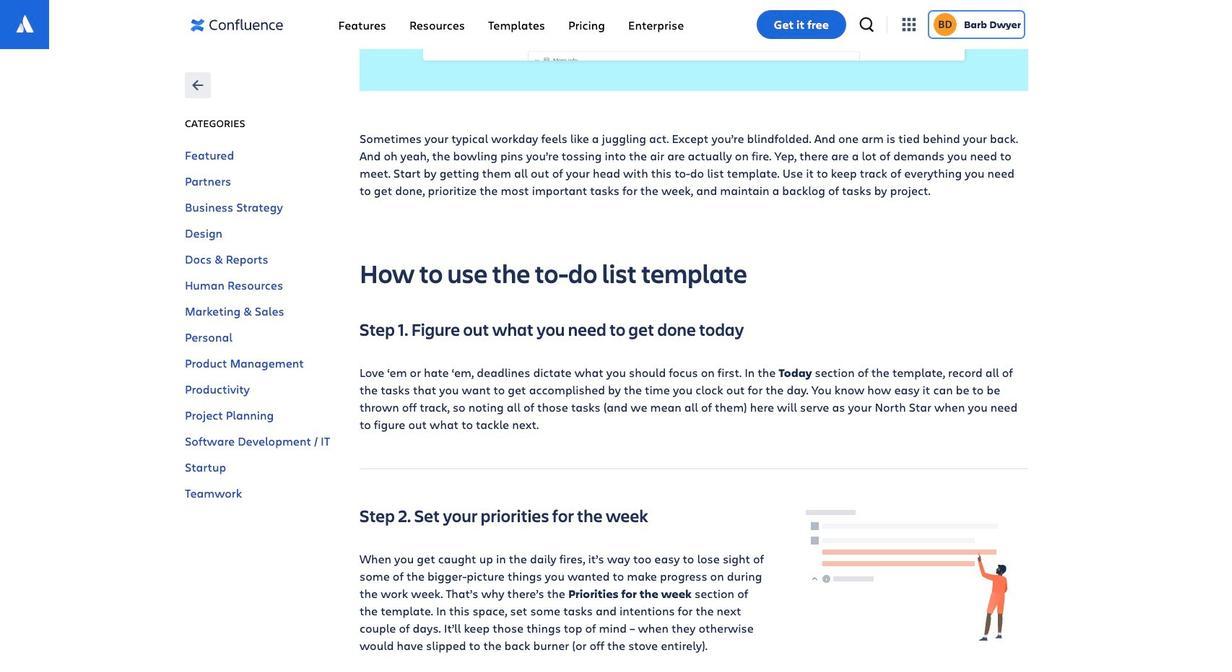 Task type: vqa. For each thing, say whether or not it's contained in the screenshot.
'Reporting and insights'
no



Task type: describe. For each thing, give the bounding box(es) containing it.
to-do list image
[[423, 0, 965, 281]]

Search search field
[[858, 16, 875, 33]]

step 2. set your priorities for the week image
[[792, 504, 1028, 649]]

search image
[[858, 16, 875, 33]]

app switcher image
[[899, 14, 919, 35]]



Task type: locate. For each thing, give the bounding box(es) containing it.
back image
[[189, 76, 207, 95]]

confluence image
[[191, 16, 283, 35], [191, 16, 283, 35]]

atlassian image
[[13, 13, 36, 36], [13, 13, 36, 36]]



